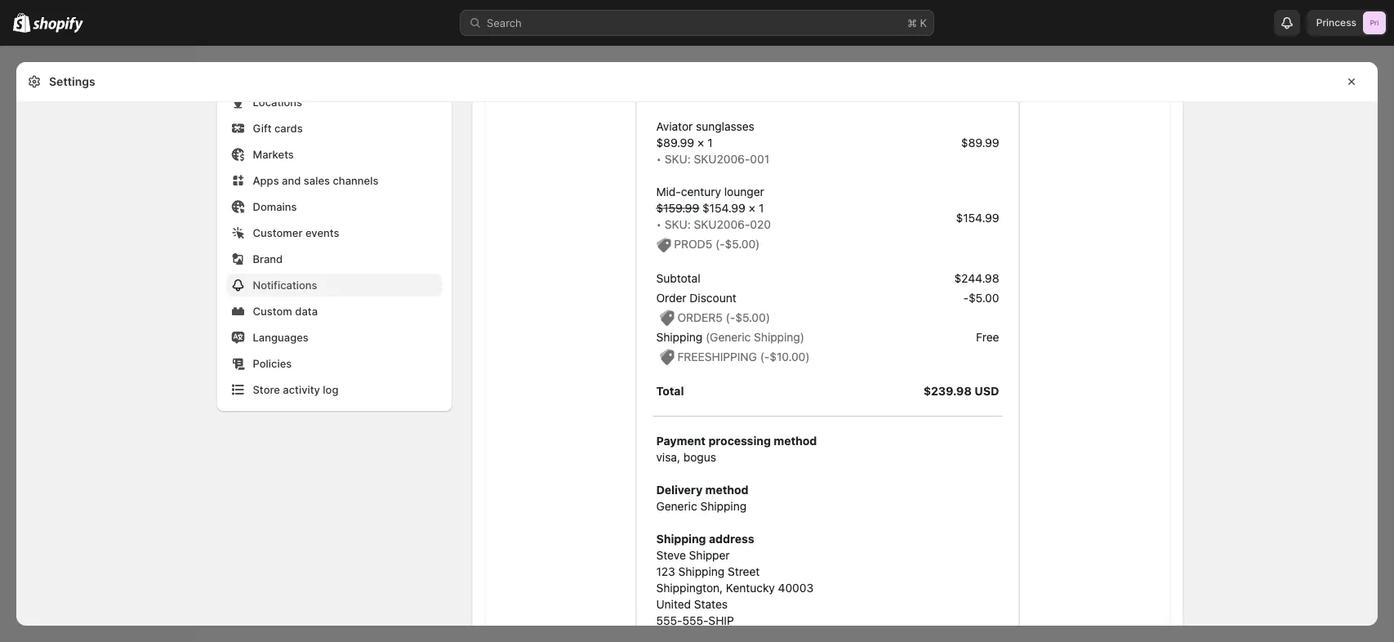 Task type: vqa. For each thing, say whether or not it's contained in the screenshot.
log
yes



Task type: locate. For each thing, give the bounding box(es) containing it.
princess image
[[1364, 11, 1387, 34]]

events
[[306, 226, 340, 239]]

domains link
[[227, 195, 442, 218]]

locations
[[253, 96, 302, 108]]

and
[[282, 174, 301, 187]]

activity
[[283, 383, 320, 396]]

brand
[[253, 253, 283, 265]]

home link
[[10, 59, 186, 82]]

notifications link
[[227, 274, 442, 297]]

customer events link
[[227, 221, 442, 244]]

princess
[[1317, 17, 1357, 29]]

policies link
[[227, 352, 442, 375]]

gift cards
[[253, 122, 303, 134]]

languages link
[[227, 326, 442, 349]]

markets
[[253, 148, 294, 161]]

gift cards link
[[227, 117, 442, 140]]

log
[[323, 383, 339, 396]]

⌘
[[908, 16, 918, 29]]

data
[[295, 305, 318, 317]]

domains
[[253, 200, 297, 213]]

k
[[921, 16, 927, 29]]

gift
[[253, 122, 272, 134]]

shopify image
[[33, 17, 84, 33]]

custom
[[253, 305, 292, 317]]

brand link
[[227, 248, 442, 270]]



Task type: describe. For each thing, give the bounding box(es) containing it.
sales
[[304, 174, 330, 187]]

settings
[[49, 75, 95, 89]]

custom data link
[[227, 300, 442, 323]]

home
[[39, 64, 69, 76]]

store activity log
[[253, 383, 339, 396]]

shopify image
[[13, 13, 30, 32]]

store
[[253, 383, 280, 396]]

locations link
[[227, 91, 442, 114]]

store activity log link
[[227, 378, 442, 401]]

custom data
[[253, 305, 318, 317]]

apps and sales channels link
[[227, 169, 442, 192]]

customer
[[253, 226, 303, 239]]

channels
[[333, 174, 379, 187]]

notifications
[[253, 279, 318, 291]]

apps
[[253, 174, 279, 187]]

customer events
[[253, 226, 340, 239]]

cards
[[275, 122, 303, 134]]

settings dialog
[[16, 0, 1379, 626]]

search
[[487, 16, 522, 29]]

markets link
[[227, 143, 442, 166]]

languages
[[253, 331, 309, 344]]

⌘ k
[[908, 16, 927, 29]]

policies
[[253, 357, 292, 370]]

apps and sales channels
[[253, 174, 379, 187]]



